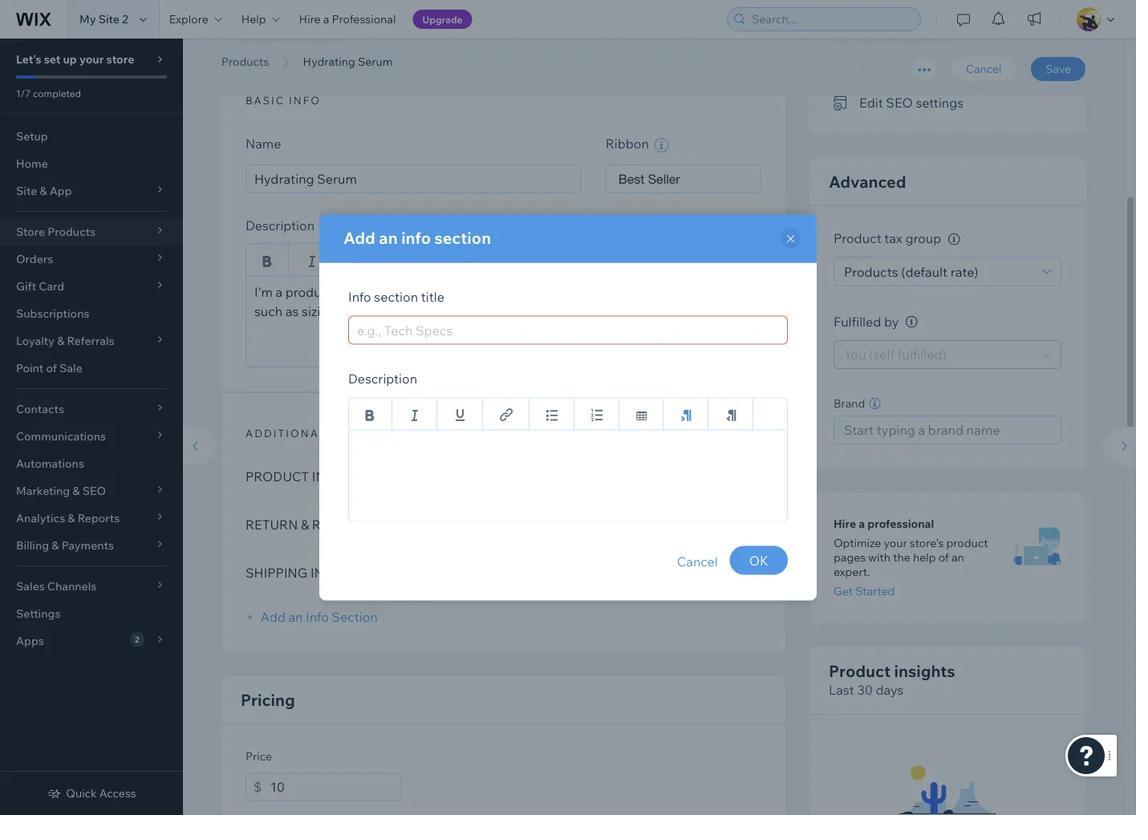 Task type: locate. For each thing, give the bounding box(es) containing it.
1 vertical spatial hire
[[834, 517, 857, 531]]

info up the add an info section
[[311, 565, 342, 581]]

1 vertical spatial products
[[844, 264, 899, 280]]

home link
[[0, 150, 183, 177]]

product insights last 30 days
[[829, 661, 956, 698]]

product
[[939, 62, 987, 78], [286, 284, 333, 300], [697, 284, 744, 300], [947, 536, 989, 550]]

return & refund policy
[[246, 517, 415, 533]]

basic
[[246, 94, 285, 107]]

0 vertical spatial cancel
[[966, 62, 1002, 76]]

hire up the optimize
[[834, 517, 857, 531]]

1 horizontal spatial hire
[[834, 517, 857, 531]]

title
[[421, 289, 445, 305]]

your
[[79, 52, 104, 66], [667, 284, 694, 300], [884, 536, 908, 550]]

create
[[860, 29, 900, 45]]

ribbon
[[606, 136, 652, 152]]

info down additional info sections
[[312, 468, 344, 484]]

hire up hydrating
[[299, 12, 321, 26]]

i'm a product description. i'm a great place to add more details about your product such as sizing, material, care instructions and cleaning instructions.
[[254, 284, 744, 320]]

a left great
[[431, 284, 438, 300]]

2
[[122, 12, 128, 26]]

1 vertical spatial of
[[939, 551, 949, 565]]

1 vertical spatial an
[[952, 551, 965, 565]]

0 horizontal spatial description
[[246, 218, 315, 234]]

info
[[312, 468, 344, 484], [311, 565, 342, 581]]

of right help
[[939, 551, 949, 565]]

section up great
[[435, 228, 491, 248]]

to
[[511, 284, 523, 300]]

an right help
[[952, 551, 965, 565]]

None text field
[[271, 773, 402, 802]]

i'm up such
[[254, 284, 273, 300]]

2 vertical spatial your
[[884, 536, 908, 550]]

a for hire a professional
[[323, 12, 329, 26]]

product right this
[[939, 62, 987, 78]]

optimize your store's product pages with the help of an expert.
[[834, 536, 989, 579]]

add inside form
[[261, 609, 286, 625]]

section left title at the left top
[[374, 289, 418, 305]]

1 horizontal spatial cancel button
[[952, 57, 1017, 81]]

Add a product name text field
[[246, 165, 582, 194]]

hire
[[299, 12, 321, 26], [834, 517, 857, 531]]

days
[[876, 682, 904, 698]]

promote coupon image
[[834, 30, 850, 45]]

home
[[16, 157, 48, 171]]

your up 'the'
[[884, 536, 908, 550]]

about
[[629, 284, 664, 300]]

rate)
[[951, 264, 979, 280]]

your right 'about'
[[667, 284, 694, 300]]

cancel button up the settings
[[952, 57, 1017, 81]]

0 horizontal spatial section
[[374, 289, 418, 305]]

(default
[[902, 264, 948, 280]]

0 vertical spatial hire
[[299, 12, 321, 26]]

i'm up care
[[410, 284, 428, 300]]

an
[[379, 228, 398, 248], [952, 551, 965, 565], [288, 609, 303, 625]]

1 horizontal spatial description
[[348, 370, 418, 387]]

false text field
[[246, 275, 762, 368], [348, 430, 788, 522]]

Search... field
[[747, 8, 916, 31]]

cancel left ok
[[677, 553, 718, 570]]

products
[[222, 55, 269, 69], [844, 264, 899, 280]]

0 vertical spatial product
[[241, 25, 303, 45]]

section
[[435, 228, 491, 248], [374, 289, 418, 305]]

0 vertical spatial false text field
[[246, 275, 762, 368]]

this
[[914, 62, 936, 78]]

1 horizontal spatial an
[[379, 228, 398, 248]]

your inside i'm a product description. i'm a great place to add more details about your product such as sizing, material, care instructions and cleaning instructions.
[[667, 284, 694, 300]]

save
[[1046, 62, 1072, 76]]

of inside sidebar element
[[46, 361, 57, 375]]

2 horizontal spatial an
[[952, 551, 965, 565]]

a up the optimize
[[859, 517, 865, 531]]

0 vertical spatial an
[[379, 228, 398, 248]]

0 horizontal spatial an
[[288, 609, 303, 625]]

product for product tax group
[[834, 230, 882, 246]]

0 horizontal spatial hire
[[299, 12, 321, 26]]

up
[[63, 52, 77, 66]]

setup link
[[0, 123, 183, 150]]

quick
[[66, 787, 97, 801]]

info left the section on the left of the page
[[306, 609, 329, 625]]

products link
[[214, 54, 277, 70]]

the
[[894, 551, 911, 565]]

0 vertical spatial add
[[344, 228, 376, 248]]

hire a professional
[[299, 12, 396, 26]]

of left sale
[[46, 361, 57, 375]]

save button
[[1032, 57, 1086, 81]]

cleaning
[[525, 303, 576, 320]]

2 vertical spatial an
[[288, 609, 303, 625]]

products down product tax group
[[844, 264, 899, 280]]

care
[[397, 303, 423, 320]]

info up hydrating
[[306, 25, 336, 45]]

your inside optimize your store's product pages with the help of an expert.
[[884, 536, 908, 550]]

0 vertical spatial products
[[222, 55, 269, 69]]

0 horizontal spatial cancel
[[677, 553, 718, 570]]

promote this product
[[860, 62, 987, 78]]

1 horizontal spatial info
[[348, 289, 371, 305]]

(self
[[869, 347, 895, 363]]

cancel button
[[952, 57, 1017, 81], [677, 546, 718, 577]]

1 horizontal spatial add
[[344, 228, 376, 248]]

of
[[46, 361, 57, 375], [939, 551, 949, 565]]

a up such
[[276, 284, 283, 300]]

1 vertical spatial cancel
[[677, 553, 718, 570]]

subscriptions
[[16, 307, 89, 321]]

product right store's
[[947, 536, 989, 550]]

let's
[[16, 52, 41, 66]]

products down help
[[222, 55, 269, 69]]

1 vertical spatial false text field
[[348, 430, 788, 522]]

product inside optimize your store's product pages with the help of an expert.
[[947, 536, 989, 550]]

setup
[[16, 129, 48, 143]]

info
[[348, 289, 371, 305], [306, 609, 329, 625]]

0 horizontal spatial cancel button
[[677, 546, 718, 577]]

1 vertical spatial your
[[667, 284, 694, 300]]

serum
[[358, 55, 393, 69]]

info left "sections"
[[331, 427, 363, 440]]

0 vertical spatial your
[[79, 52, 104, 66]]

policy
[[368, 517, 415, 533]]

30
[[858, 682, 873, 698]]

a
[[323, 12, 329, 26], [276, 284, 283, 300], [431, 284, 438, 300], [859, 517, 865, 531]]

an down shipping info
[[288, 609, 303, 625]]

add for add an info section
[[261, 609, 286, 625]]

1 horizontal spatial your
[[667, 284, 694, 300]]

0 horizontal spatial products
[[222, 55, 269, 69]]

refund
[[312, 517, 365, 533]]

cancel right this
[[966, 62, 1002, 76]]

hydrating serum
[[303, 55, 393, 69]]

0 horizontal spatial of
[[46, 361, 57, 375]]

1 vertical spatial info
[[306, 609, 329, 625]]

create coupon
[[860, 29, 948, 45]]

cancel
[[966, 62, 1002, 76], [677, 553, 718, 570]]

0 vertical spatial info
[[312, 468, 344, 484]]

product info
[[241, 25, 336, 45]]

additional info sections
[[246, 427, 433, 440]]

product left tax
[[834, 230, 882, 246]]

0 vertical spatial of
[[46, 361, 57, 375]]

products for products (default rate)
[[844, 264, 899, 280]]

info right sizing,
[[348, 289, 371, 305]]

shipping
[[246, 565, 308, 581]]

section
[[332, 609, 378, 625]]

settings link
[[0, 600, 183, 628]]

1 i'm from the left
[[254, 284, 273, 300]]

0 vertical spatial description
[[246, 218, 315, 234]]

a for i'm a product description. i'm a great place to add more details about your product such as sizing, material, care instructions and cleaning instructions.
[[276, 284, 283, 300]]

0 horizontal spatial your
[[79, 52, 104, 66]]

2 vertical spatial product
[[829, 661, 891, 681]]

product inside button
[[939, 62, 987, 78]]

2 horizontal spatial your
[[884, 536, 908, 550]]

description
[[246, 218, 315, 234], [348, 370, 418, 387]]

0 horizontal spatial add
[[261, 609, 286, 625]]

product up "products" link
[[241, 25, 303, 45]]

0 horizontal spatial i'm
[[254, 284, 273, 300]]

upgrade
[[423, 13, 463, 25]]

1 horizontal spatial products
[[844, 264, 899, 280]]

form
[[175, 0, 1137, 816]]

info for shipping info
[[311, 565, 342, 581]]

info for product info
[[312, 468, 344, 484]]

add down shipping
[[261, 609, 286, 625]]

return
[[246, 517, 298, 533]]

as
[[286, 303, 299, 320]]

sidebar element
[[0, 39, 183, 816]]

instructions
[[426, 303, 496, 320]]

info right basic
[[289, 94, 321, 107]]

add an info section
[[258, 609, 378, 625]]

1 horizontal spatial cancel
[[966, 62, 1002, 76]]

1 horizontal spatial i'm
[[410, 284, 428, 300]]

1 vertical spatial add
[[261, 609, 286, 625]]

additional
[[246, 427, 327, 440]]

a left professional
[[323, 12, 329, 26]]

an up description.
[[379, 228, 398, 248]]

1 vertical spatial info
[[311, 565, 342, 581]]

your right the up
[[79, 52, 104, 66]]

add up description.
[[344, 228, 376, 248]]

point
[[16, 361, 44, 375]]

0 vertical spatial section
[[435, 228, 491, 248]]

cancel button left ok
[[677, 546, 718, 577]]

sections
[[367, 427, 433, 440]]

material,
[[342, 303, 394, 320]]

optimize
[[834, 536, 882, 550]]

info for basic info
[[289, 94, 321, 107]]

point of sale link
[[0, 355, 183, 382]]

form containing product info
[[175, 0, 1137, 816]]

1 horizontal spatial of
[[939, 551, 949, 565]]

1 vertical spatial description
[[348, 370, 418, 387]]

pages
[[834, 551, 866, 565]]

1 vertical spatial product
[[834, 230, 882, 246]]

access
[[99, 787, 136, 801]]

quick access
[[66, 787, 136, 801]]

product up the 30
[[829, 661, 891, 681]]

0 horizontal spatial info
[[306, 609, 329, 625]]

quick access button
[[47, 787, 136, 801]]

shipping info
[[246, 565, 342, 581]]

1 vertical spatial cancel button
[[677, 546, 718, 577]]



Task type: describe. For each thing, give the bounding box(es) containing it.
subscriptions link
[[0, 300, 183, 328]]

&
[[301, 517, 309, 533]]

get started link
[[834, 584, 895, 598]]

promote image
[[834, 63, 850, 77]]

add an info section
[[344, 228, 491, 248]]

0 vertical spatial cancel button
[[952, 57, 1017, 81]]

group
[[906, 230, 942, 246]]

false text field containing i'm a product description. i'm a great place to add more details about your product such as sizing, material, care instructions and cleaning instructions.
[[246, 275, 762, 368]]

help button
[[232, 0, 289, 39]]

product for product info
[[241, 25, 303, 45]]

seo
[[886, 95, 913, 111]]

product
[[246, 468, 309, 484]]

advanced
[[829, 171, 907, 191]]

tax
[[885, 230, 903, 246]]

instructions.
[[579, 303, 652, 320]]

professional
[[332, 12, 396, 26]]

seller
[[648, 171, 680, 186]]

hire for hire a professional
[[834, 517, 857, 531]]

seo settings image
[[834, 96, 850, 110]]

info tooltip image
[[906, 316, 918, 328]]

last
[[829, 682, 855, 698]]

edit seo settings
[[860, 95, 964, 111]]

add an info section link
[[246, 609, 378, 625]]

with
[[869, 551, 891, 565]]

more
[[552, 284, 583, 300]]

hire for hire a professional
[[299, 12, 321, 26]]

1/7
[[16, 87, 31, 99]]

my site 2
[[79, 12, 128, 26]]

product right 'about'
[[697, 284, 744, 300]]

site
[[98, 12, 120, 26]]

an for add an info section
[[379, 228, 398, 248]]

ok button
[[730, 546, 788, 575]]

automations
[[16, 457, 84, 471]]

professional
[[868, 517, 935, 531]]

edit
[[860, 95, 884, 111]]

0 vertical spatial info
[[348, 289, 371, 305]]

let's set up your store
[[16, 52, 134, 66]]

Start typing a brand name field
[[840, 417, 1056, 444]]

your inside sidebar element
[[79, 52, 104, 66]]

completed
[[33, 87, 81, 99]]

and
[[499, 303, 522, 320]]

settings
[[16, 607, 61, 621]]

pricing
[[241, 690, 295, 710]]

e.g., Tech Specs text field
[[348, 316, 788, 345]]

fulfilled
[[834, 313, 882, 329]]

$
[[254, 779, 262, 796]]

point of sale
[[16, 361, 83, 375]]

info section title
[[348, 289, 445, 305]]

an inside optimize your store's product pages with the help of an expert.
[[952, 551, 965, 565]]

info down add a product name text box
[[401, 228, 431, 248]]

price
[[246, 749, 272, 763]]

edit seo settings button
[[834, 91, 964, 114]]

best
[[619, 171, 645, 186]]

2 i'm from the left
[[410, 284, 428, 300]]

sizing,
[[302, 303, 339, 320]]

products for products
[[222, 55, 269, 69]]

expert.
[[834, 565, 870, 579]]

you
[[844, 347, 867, 363]]

fulfilled by
[[834, 313, 899, 329]]

such
[[254, 303, 283, 320]]

info for product info
[[306, 25, 336, 45]]

insights
[[895, 661, 956, 681]]

of inside optimize your store's product pages with the help of an expert.
[[939, 551, 949, 565]]

info for additional info sections
[[331, 427, 363, 440]]

set
[[44, 52, 60, 66]]

store's
[[910, 536, 944, 550]]

add
[[526, 284, 549, 300]]

an for add an info section
[[288, 609, 303, 625]]

promote
[[860, 62, 911, 78]]

product info
[[246, 468, 344, 484]]

coupon
[[903, 29, 948, 45]]

product up sizing,
[[286, 284, 333, 300]]

hire a professional
[[834, 517, 935, 531]]

hire a professional link
[[289, 0, 406, 39]]

best seller
[[619, 171, 680, 186]]

1 horizontal spatial section
[[435, 228, 491, 248]]

by
[[885, 313, 899, 329]]

a for hire a professional
[[859, 517, 865, 531]]

started
[[856, 584, 895, 598]]

great
[[441, 284, 473, 300]]

1/7 completed
[[16, 87, 81, 99]]

my
[[79, 12, 96, 26]]

name
[[246, 136, 281, 152]]

product inside product insights last 30 days
[[829, 661, 891, 681]]

hydrating
[[303, 55, 356, 69]]

help
[[241, 12, 266, 26]]

create coupon button
[[834, 25, 948, 48]]

brand
[[834, 397, 866, 411]]

help
[[913, 551, 936, 565]]

automations link
[[0, 450, 183, 478]]

info tooltip image
[[949, 233, 961, 245]]

1 vertical spatial section
[[374, 289, 418, 305]]

explore
[[169, 12, 208, 26]]

store
[[106, 52, 134, 66]]

ok
[[750, 553, 769, 569]]

add for add an info section
[[344, 228, 376, 248]]



Task type: vqa. For each thing, say whether or not it's contained in the screenshot.
Welcome
no



